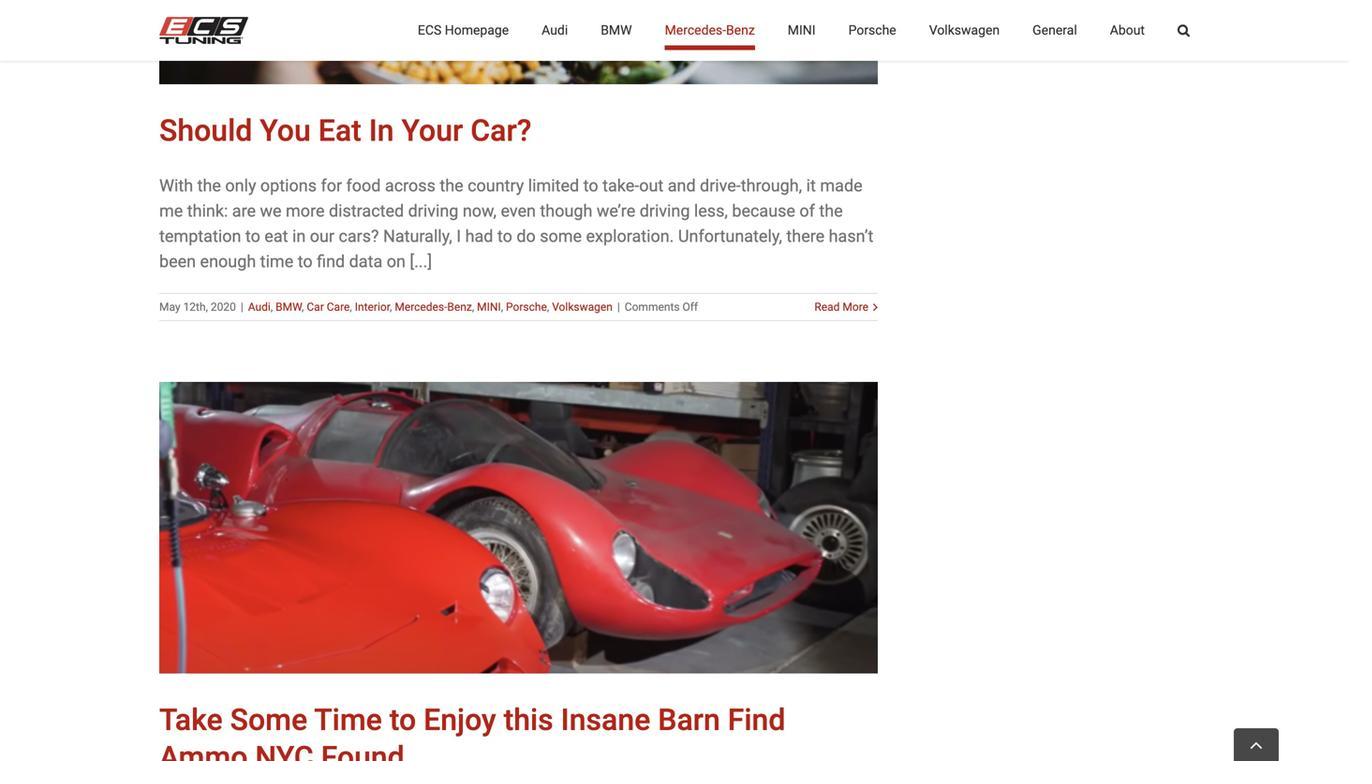 Task type: vqa. For each thing, say whether or not it's contained in the screenshot.
Insane
yes



Task type: describe. For each thing, give the bounding box(es) containing it.
i
[[457, 227, 461, 246]]

more
[[286, 201, 325, 221]]

should
[[159, 113, 252, 148]]

7 , from the left
[[547, 301, 549, 314]]

time
[[314, 703, 382, 739]]

6 , from the left
[[501, 301, 503, 314]]

me
[[159, 201, 183, 221]]

unfortunately,
[[678, 227, 782, 246]]

0 horizontal spatial audi
[[248, 301, 271, 314]]

1 | from the left
[[241, 301, 243, 314]]

should you eat in your car? link
[[159, 113, 532, 148]]

ecs homepage
[[418, 22, 509, 38]]

[...]
[[410, 252, 432, 272]]

do
[[517, 227, 536, 246]]

0 horizontal spatial volkswagen
[[552, 301, 613, 314]]

car care link
[[307, 301, 350, 314]]

and
[[668, 176, 696, 196]]

nyc
[[255, 741, 314, 762]]

though
[[540, 201, 593, 221]]

for
[[321, 176, 342, 196]]

limited
[[528, 176, 579, 196]]

comments
[[625, 301, 680, 314]]

find
[[728, 703, 786, 739]]

insane
[[561, 703, 651, 739]]

car
[[307, 301, 324, 314]]

interior
[[355, 301, 390, 314]]

1 vertical spatial mini link
[[477, 301, 501, 314]]

cars?
[[339, 227, 379, 246]]

eat
[[318, 113, 362, 148]]

eat
[[265, 227, 288, 246]]

0 horizontal spatial porsche link
[[506, 301, 547, 314]]

to left the "do"
[[497, 227, 512, 246]]

we
[[260, 201, 282, 221]]

take some time to enjoy this insane barn find ammo nyc found
[[159, 703, 786, 762]]

2020
[[211, 301, 236, 314]]

time
[[260, 252, 294, 272]]

there
[[787, 227, 825, 246]]

food
[[346, 176, 381, 196]]

in
[[369, 113, 394, 148]]

1 horizontal spatial mini link
[[788, 0, 816, 61]]

0 horizontal spatial porsche
[[506, 301, 547, 314]]

take
[[159, 703, 223, 739]]

we're
[[597, 201, 636, 221]]

mercedes-benz
[[665, 22, 755, 38]]

take some time to enjoy this insane barn find ammo nyc found image
[[159, 382, 878, 674]]

1 vertical spatial bmw link
[[276, 301, 302, 314]]

read more
[[815, 301, 869, 314]]

out
[[639, 176, 664, 196]]

may
[[159, 301, 180, 314]]

car?
[[471, 113, 532, 148]]

0 horizontal spatial volkswagen link
[[552, 301, 613, 314]]

it
[[806, 176, 816, 196]]

in
[[292, 227, 306, 246]]

0 vertical spatial mini
[[788, 22, 816, 38]]

to left "find"
[[298, 252, 313, 272]]

with
[[159, 176, 193, 196]]

read more link
[[815, 299, 869, 316]]

0 vertical spatial audi link
[[542, 0, 568, 61]]

data
[[349, 252, 383, 272]]

about
[[1110, 22, 1145, 38]]

1 driving from the left
[[408, 201, 459, 221]]

on
[[387, 252, 406, 272]]

should you eat in your car?
[[159, 113, 532, 148]]

2 | from the left
[[617, 301, 620, 314]]

1 , from the left
[[271, 301, 273, 314]]

2 driving from the left
[[640, 201, 690, 221]]

2 , from the left
[[302, 301, 304, 314]]

1 horizontal spatial benz
[[726, 22, 755, 38]]

ecs homepage link
[[418, 0, 509, 61]]

0 horizontal spatial the
[[197, 176, 221, 196]]



Task type: locate. For each thing, give the bounding box(es) containing it.
0 horizontal spatial benz
[[447, 301, 472, 314]]

2 horizontal spatial the
[[819, 201, 843, 221]]

made
[[820, 176, 863, 196]]

with the only options for food across the country limited to take-out and drive-through, it made me think: are we more distracted driving now, even though we're driving less, because of the temptation to eat in our cars? naturally, i had to do some exploration. unfortunately, there hasn't been enough time to find data on [...]
[[159, 176, 874, 272]]

0 vertical spatial porsche link
[[849, 0, 897, 61]]

ecs tuning logo image
[[159, 17, 248, 44]]

1 horizontal spatial mercedes-
[[665, 22, 726, 38]]

driving up naturally,
[[408, 201, 459, 221]]

audi link right "homepage"
[[542, 0, 568, 61]]

3 , from the left
[[350, 301, 352, 314]]

1 horizontal spatial mercedes-benz link
[[665, 0, 755, 61]]

had
[[465, 227, 493, 246]]

exploration.
[[586, 227, 674, 246]]

general
[[1033, 22, 1077, 38]]

hasn't
[[829, 227, 874, 246]]

12th,
[[183, 301, 208, 314]]

bmw link
[[601, 0, 632, 61], [276, 301, 302, 314]]

1 horizontal spatial driving
[[640, 201, 690, 221]]

1 horizontal spatial audi
[[542, 22, 568, 38]]

drive-
[[700, 176, 741, 196]]

the up think:
[[197, 176, 221, 196]]

0 vertical spatial bmw link
[[601, 0, 632, 61]]

to left eat
[[245, 227, 260, 246]]

volkswagen link left general link
[[929, 0, 1000, 61]]

barn
[[658, 703, 720, 739]]

our
[[310, 227, 335, 246]]

1 vertical spatial benz
[[447, 301, 472, 314]]

may 12th, 2020 | audi , bmw , car care , interior , mercedes-benz , mini , porsche , volkswagen | comments off
[[159, 301, 698, 314]]

been
[[159, 252, 196, 272]]

mini link
[[788, 0, 816, 61], [477, 301, 501, 314]]

0 vertical spatial mercedes-
[[665, 22, 726, 38]]

you
[[260, 113, 311, 148]]

volkswagen
[[929, 22, 1000, 38], [552, 301, 613, 314]]

1 vertical spatial mercedes-
[[395, 301, 447, 314]]

the
[[197, 176, 221, 196], [440, 176, 464, 196], [819, 201, 843, 221]]

0 horizontal spatial audi link
[[248, 301, 271, 314]]

1 horizontal spatial bmw link
[[601, 0, 632, 61]]

0 horizontal spatial bmw link
[[276, 301, 302, 314]]

less,
[[694, 201, 728, 221]]

because
[[732, 201, 796, 221]]

to
[[583, 176, 598, 196], [245, 227, 260, 246], [497, 227, 512, 246], [298, 252, 313, 272], [390, 703, 416, 739]]

the right of
[[819, 201, 843, 221]]

1 horizontal spatial the
[[440, 176, 464, 196]]

your
[[402, 113, 463, 148]]

1 horizontal spatial bmw
[[601, 22, 632, 38]]

to left take-
[[583, 176, 598, 196]]

audi link right 2020
[[248, 301, 271, 314]]

1 horizontal spatial |
[[617, 301, 620, 314]]

across
[[385, 176, 436, 196]]

distracted
[[329, 201, 404, 221]]

naturally,
[[383, 227, 452, 246]]

driving
[[408, 201, 459, 221], [640, 201, 690, 221]]

mini
[[788, 22, 816, 38], [477, 301, 501, 314]]

volkswagen link
[[929, 0, 1000, 61], [552, 301, 613, 314]]

now,
[[463, 201, 497, 221]]

0 horizontal spatial bmw
[[276, 301, 302, 314]]

0 horizontal spatial mini
[[477, 301, 501, 314]]

0 vertical spatial benz
[[726, 22, 755, 38]]

0 vertical spatial volkswagen
[[929, 22, 1000, 38]]

1 horizontal spatial mini
[[788, 22, 816, 38]]

off
[[683, 301, 698, 314]]

even
[[501, 201, 536, 221]]

through,
[[741, 176, 802, 196]]

interior link
[[355, 301, 390, 314]]

homepage
[[445, 22, 509, 38]]

4 , from the left
[[390, 301, 392, 314]]

0 vertical spatial volkswagen link
[[929, 0, 1000, 61]]

1 vertical spatial mercedes-benz link
[[395, 301, 472, 314]]

1 horizontal spatial porsche link
[[849, 0, 897, 61]]

to up found
[[390, 703, 416, 739]]

think:
[[187, 201, 228, 221]]

some
[[230, 703, 308, 739]]

| left comments
[[617, 301, 620, 314]]

bmw link left car
[[276, 301, 302, 314]]

country
[[468, 176, 524, 196]]

0 vertical spatial mini link
[[788, 0, 816, 61]]

1 horizontal spatial volkswagen
[[929, 22, 1000, 38]]

1 horizontal spatial volkswagen link
[[929, 0, 1000, 61]]

1 vertical spatial volkswagen link
[[552, 301, 613, 314]]

volkswagen left comments
[[552, 301, 613, 314]]

mini right mercedes-benz
[[788, 22, 816, 38]]

mini down had
[[477, 301, 501, 314]]

1 vertical spatial mini
[[477, 301, 501, 314]]

0 horizontal spatial |
[[241, 301, 243, 314]]

enjoy
[[424, 703, 496, 739]]

0 vertical spatial bmw
[[601, 22, 632, 38]]

only
[[225, 176, 256, 196]]

1 vertical spatial audi link
[[248, 301, 271, 314]]

0 vertical spatial audi
[[542, 22, 568, 38]]

more
[[843, 301, 869, 314]]

mini link down had
[[477, 301, 501, 314]]

find
[[317, 252, 345, 272]]

0 vertical spatial mercedes-benz link
[[665, 0, 755, 61]]

1 horizontal spatial audi link
[[542, 0, 568, 61]]

to inside take some time to enjoy this insane barn find ammo nyc found
[[390, 703, 416, 739]]

general link
[[1033, 0, 1077, 61]]

some
[[540, 227, 582, 246]]

read
[[815, 301, 840, 314]]

1 horizontal spatial porsche
[[849, 22, 897, 38]]

found
[[321, 741, 405, 762]]

5 , from the left
[[472, 301, 474, 314]]

mercedes-benz link
[[665, 0, 755, 61], [395, 301, 472, 314]]

mercedes-
[[665, 22, 726, 38], [395, 301, 447, 314]]

| right 2020
[[241, 301, 243, 314]]

bmw link left mercedes-benz
[[601, 0, 632, 61]]

of
[[800, 201, 815, 221]]

0 horizontal spatial mercedes-benz link
[[395, 301, 472, 314]]

bmw left mercedes-benz
[[601, 22, 632, 38]]

the up now,
[[440, 176, 464, 196]]

1 vertical spatial volkswagen
[[552, 301, 613, 314]]

volkswagen link left comments
[[552, 301, 613, 314]]

audi link
[[542, 0, 568, 61], [248, 301, 271, 314]]

bmw left car
[[276, 301, 302, 314]]

mini link right mercedes-benz
[[788, 0, 816, 61]]

0 vertical spatial porsche
[[849, 22, 897, 38]]

temptation
[[159, 227, 241, 246]]

volkswagen left general
[[929, 22, 1000, 38]]

audi right "homepage"
[[542, 22, 568, 38]]

take-
[[603, 176, 639, 196]]

ecs
[[418, 22, 442, 38]]

1 vertical spatial porsche
[[506, 301, 547, 314]]

options
[[260, 176, 317, 196]]

driving down out
[[640, 201, 690, 221]]

take some time to enjoy this insane barn find ammo nyc found link
[[159, 703, 786, 762]]

should you eat in your car? image
[[159, 0, 878, 84]]

are
[[232, 201, 256, 221]]

ammo
[[159, 741, 248, 762]]

1 vertical spatial bmw
[[276, 301, 302, 314]]

audi
[[542, 22, 568, 38], [248, 301, 271, 314]]

enough
[[200, 252, 256, 272]]

0 horizontal spatial mercedes-
[[395, 301, 447, 314]]

this
[[504, 703, 554, 739]]

1 vertical spatial porsche link
[[506, 301, 547, 314]]

about link
[[1110, 0, 1145, 61]]

audi right 2020
[[248, 301, 271, 314]]

benz
[[726, 22, 755, 38], [447, 301, 472, 314]]

0 horizontal spatial driving
[[408, 201, 459, 221]]

care
[[327, 301, 350, 314]]

0 horizontal spatial mini link
[[477, 301, 501, 314]]

porsche link
[[849, 0, 897, 61], [506, 301, 547, 314]]

1 vertical spatial audi
[[248, 301, 271, 314]]



